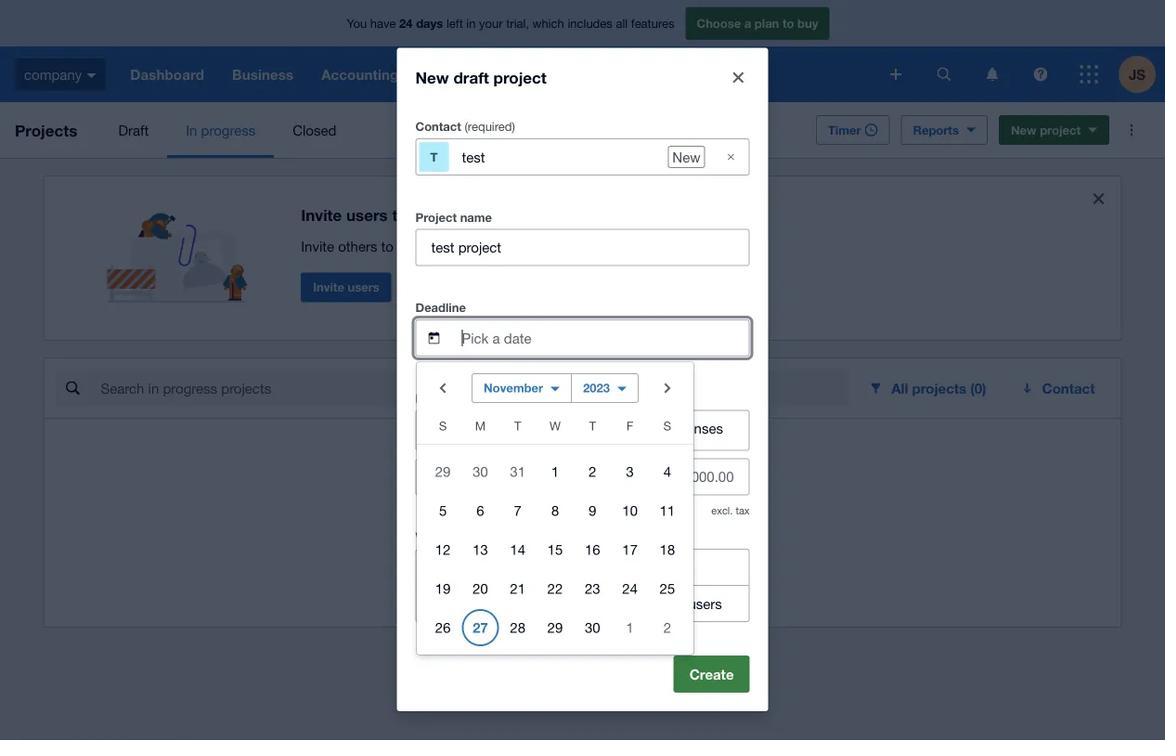 Task type: vqa. For each thing, say whether or not it's contained in the screenshot.
the and inside CREATE A NEW PROJECT FROM THE NEW PROJECT BUTTON ADD TASKS, ENTER TIME AND KEEP TRACK OF YOUR SPENDING
yes



Task type: locate. For each thing, give the bounding box(es) containing it.
0 vertical spatial users
[[346, 206, 388, 224]]

js banner
[[0, 0, 1166, 102]]

contact inside popup button
[[1043, 380, 1095, 397]]

closed
[[293, 122, 337, 138]]

plan
[[755, 16, 780, 30]]

time
[[520, 552, 546, 568]]

fri nov 17 2023 cell
[[612, 531, 649, 568]]

2 vertical spatial users
[[689, 595, 722, 611]]

a inside js banner
[[745, 16, 752, 30]]

a right can
[[471, 529, 479, 546]]

5 row from the top
[[417, 569, 694, 608]]

row
[[417, 414, 694, 445], [417, 452, 694, 491], [417, 491, 694, 530], [417, 530, 694, 569], [417, 569, 694, 608], [417, 608, 694, 647]]

from inside new draft project "dialog"
[[517, 420, 545, 436]]

4 row from the top
[[417, 530, 694, 569]]

progress
[[201, 122, 256, 138], [604, 501, 671, 519]]

all projects (0) button
[[857, 370, 1002, 407]]

1 horizontal spatial contact
[[1043, 380, 1095, 397]]

users down others
[[348, 280, 380, 295]]

1 vertical spatial projects
[[520, 501, 582, 519]]

view
[[469, 530, 495, 544]]

to up use
[[392, 206, 408, 224]]

1 vertical spatial progress
[[604, 501, 671, 519]]

create
[[426, 529, 467, 546], [690, 666, 734, 682]]

new for new
[[673, 148, 701, 165]]

w
[[550, 419, 561, 433]]

your left trial,
[[479, 16, 503, 30]]

1 vertical spatial users
[[348, 280, 380, 295]]

0 vertical spatial a
[[745, 16, 752, 30]]

users up others
[[346, 206, 388, 224]]

clear image
[[713, 138, 750, 175]]

0 vertical spatial from
[[517, 420, 545, 436]]

a inside create a new project from the new project button add tasks, enter time and keep track of your spending
[[471, 529, 479, 546]]

features
[[631, 16, 675, 30]]

reports
[[913, 123, 959, 137]]

contact (required)
[[416, 119, 515, 134]]

spending
[[694, 552, 752, 568]]

track
[[612, 552, 643, 568]]

to left buy
[[783, 16, 795, 30]]

wed nov 01 2023 cell
[[537, 453, 574, 490]]

e.g. 10,000.00 field
[[417, 459, 749, 494]]

and
[[478, 238, 502, 255], [550, 238, 573, 255], [550, 552, 574, 568]]

f
[[627, 419, 634, 433]]

new for new project
[[1011, 123, 1037, 137]]

tue nov 14 2023 cell
[[499, 531, 537, 568]]

public: anyone with access to projects
[[451, 559, 693, 575]]

thu nov 09 2023 cell
[[574, 492, 612, 529]]

and right time
[[550, 552, 574, 568]]

1 vertical spatial from
[[559, 529, 587, 546]]

s right f
[[664, 419, 672, 433]]

in progress
[[186, 122, 256, 138]]

project inside popup button
[[1040, 123, 1081, 137]]

0 horizontal spatial your
[[479, 16, 503, 30]]

svg image
[[1080, 65, 1099, 84]]

invite
[[301, 206, 342, 224], [301, 238, 334, 255], [313, 280, 344, 295]]

1 horizontal spatial your
[[663, 552, 690, 568]]

your
[[479, 16, 503, 30], [663, 552, 690, 568]]

sun nov 05 2023 cell
[[417, 492, 462, 529]]

new inside create a new project from the new project button add tasks, enter time and keep track of your spending
[[615, 529, 644, 546]]

you
[[347, 16, 367, 30]]

1 horizontal spatial projects
[[913, 380, 967, 397]]

public:
[[451, 559, 493, 575]]

create inside create a new project from the new project button add tasks, enter time and keep track of your spending
[[426, 529, 467, 546]]

in progress link
[[167, 102, 274, 158]]

projects for (0)
[[913, 380, 967, 397]]

invite up others
[[301, 206, 342, 224]]

t
[[430, 149, 438, 164], [515, 419, 521, 433], [589, 419, 596, 433]]

users for invite users
[[348, 280, 380, 295]]

left
[[447, 16, 463, 30]]

row group
[[417, 452, 694, 647]]

1 horizontal spatial from
[[559, 529, 587, 546]]

0 horizontal spatial contact
[[416, 119, 461, 134]]

to
[[783, 16, 795, 30], [392, 206, 408, 224], [381, 238, 394, 255], [626, 559, 638, 575]]

estimated
[[599, 420, 660, 436]]

0 horizontal spatial a
[[471, 529, 479, 546]]

progress inside "in progress" link
[[201, 122, 256, 138]]

november
[[484, 381, 543, 395]]

draft
[[118, 122, 149, 138]]

new up 'track'
[[615, 529, 644, 546]]

Project name field
[[417, 230, 749, 265]]

2023
[[583, 381, 610, 395]]

0 vertical spatial in
[[467, 16, 476, 30]]

or
[[612, 595, 625, 611]]

new project
[[1011, 123, 1081, 137]]

group containing public: anyone with access to projects
[[416, 549, 750, 622]]

group containing november
[[417, 362, 694, 655]]

contact inside new draft project "dialog"
[[416, 119, 461, 134]]

new inside new project popup button
[[1011, 123, 1037, 137]]

invite users to projects image
[[107, 191, 257, 303]]

0 horizontal spatial projects
[[520, 501, 582, 519]]

1 horizontal spatial a
[[745, 16, 752, 30]]

0 vertical spatial contact
[[416, 119, 461, 134]]

s
[[439, 419, 447, 433], [664, 419, 672, 433]]

t right tasks
[[589, 419, 596, 433]]

1 horizontal spatial s
[[664, 419, 672, 433]]

1 vertical spatial create
[[690, 666, 734, 682]]

and right assign on the top of page
[[550, 238, 573, 255]]

to left 'of'
[[626, 559, 638, 575]]

0 vertical spatial projects
[[913, 380, 967, 397]]

0 horizontal spatial from
[[517, 420, 545, 436]]

new left draft
[[416, 68, 449, 87]]

invite for invite users to projects
[[301, 206, 342, 224]]

a left plan
[[745, 16, 752, 30]]

progress down fri nov 03 2023 'cell'
[[604, 501, 671, 519]]

group inside new draft project "dialog"
[[416, 549, 750, 622]]

contact left (required)
[[416, 119, 461, 134]]

1 vertical spatial a
[[471, 529, 479, 546]]

tue nov 07 2023 cell
[[499, 492, 537, 529]]

s down estimate
[[439, 419, 447, 433]]

0 vertical spatial your
[[479, 16, 503, 30]]

1 s from the left
[[439, 419, 447, 433]]

invite down others
[[313, 280, 344, 295]]

project name
[[416, 210, 492, 224]]

new left clear image
[[673, 148, 701, 165]]

in
[[467, 16, 476, 30], [586, 501, 600, 519]]

sat nov 25 2023 cell
[[649, 570, 694, 607]]

1 horizontal spatial in
[[586, 501, 600, 519]]

0 horizontal spatial t
[[430, 149, 438, 164]]

group
[[417, 362, 694, 655], [416, 549, 750, 622]]

0 horizontal spatial progress
[[201, 122, 256, 138]]

grid containing s
[[417, 414, 694, 647]]

who
[[416, 530, 442, 544]]

sat nov 11 2023 cell
[[649, 492, 694, 529]]

1 row from the top
[[417, 414, 694, 445]]

in right left
[[467, 16, 476, 30]]

0 horizontal spatial create
[[426, 529, 467, 546]]

close button
[[720, 59, 757, 96]]

projects
[[913, 380, 967, 397], [520, 501, 582, 519]]

excl. tax
[[712, 504, 750, 516]]

estimate
[[416, 391, 466, 405]]

from left the
[[559, 529, 587, 546]]

t right calculate
[[515, 419, 521, 433]]

grid
[[417, 414, 694, 647]]

in up the
[[586, 501, 600, 519]]

others
[[338, 238, 377, 255]]

projects down wed nov 01 2023 cell
[[520, 501, 582, 519]]

row containing s
[[417, 414, 694, 445]]

users
[[346, 206, 388, 224], [348, 280, 380, 295], [689, 595, 722, 611]]

in
[[186, 122, 197, 138]]

invite left others
[[301, 238, 334, 255]]

name
[[460, 210, 492, 224]]

new right reports popup button
[[1011, 123, 1037, 137]]

invite inside invite users link
[[313, 280, 344, 295]]

1 horizontal spatial t
[[515, 419, 521, 433]]

standard,
[[549, 595, 608, 611]]

roles
[[693, 238, 723, 255]]

excl.
[[712, 504, 733, 516]]

includes
[[568, 16, 613, 30]]

0 vertical spatial invite
[[301, 206, 342, 224]]

svg image
[[938, 67, 952, 81], [987, 67, 999, 81], [1034, 67, 1048, 81], [891, 69, 902, 80], [87, 73, 96, 78]]

create button
[[674, 655, 750, 693]]

6 row from the top
[[417, 608, 694, 647]]

wed nov 22 2023 cell
[[537, 570, 574, 607]]

to inside new draft project "dialog"
[[626, 559, 638, 575]]

project
[[494, 68, 547, 87], [1040, 123, 1081, 137], [512, 529, 555, 546], [648, 529, 695, 546], [523, 530, 564, 544]]

js button
[[1119, 46, 1166, 102]]

calculate
[[455, 420, 513, 436]]

last month image
[[424, 369, 462, 407]]

contact
[[416, 119, 461, 134], [1043, 380, 1095, 397]]

sat nov 04 2023 cell
[[649, 453, 694, 490]]

new draft project
[[416, 68, 547, 87]]

invite for invite users
[[313, 280, 344, 295]]

progress right in
[[201, 122, 256, 138]]

keep
[[578, 552, 608, 568]]

private:
[[451, 595, 498, 611]]

0 vertical spatial progress
[[201, 122, 256, 138]]

timer
[[828, 123, 861, 137]]

1 vertical spatial in
[[586, 501, 600, 519]]

t down contact (required)
[[430, 149, 438, 164]]

new draft project dialog
[[397, 48, 769, 711]]

mon nov 06 2023 cell
[[462, 492, 499, 529]]

create inside button
[[690, 666, 734, 682]]

anyone
[[497, 559, 544, 575]]

projects up assigned
[[642, 559, 693, 575]]

2 row from the top
[[417, 452, 694, 491]]

0 vertical spatial create
[[426, 529, 467, 546]]

(required)
[[465, 119, 515, 134]]

a
[[745, 16, 752, 30], [471, 529, 479, 546]]

1 vertical spatial invite
[[301, 238, 334, 255]]

mon nov 27 2023 cell
[[462, 609, 499, 646]]

0 horizontal spatial in
[[467, 16, 476, 30]]

1 vertical spatial your
[[663, 552, 690, 568]]

assign
[[506, 238, 546, 255]]

manage
[[577, 238, 627, 255]]

0 horizontal spatial s
[[439, 419, 447, 433]]

to inside js banner
[[783, 16, 795, 30]]

and down name
[[478, 238, 502, 255]]

new
[[482, 529, 508, 546]]

projects inside popup button
[[913, 380, 967, 397]]

use
[[398, 238, 420, 255]]

from inside create a new project from the new project button add tasks, enter time and keep track of your spending
[[559, 529, 587, 546]]

from left w
[[517, 420, 545, 436]]

from
[[517, 420, 545, 436], [559, 529, 587, 546]]

contact right (0)
[[1043, 380, 1095, 397]]

projects left (0)
[[913, 380, 967, 397]]

users down spending
[[689, 595, 722, 611]]

your right 'of'
[[663, 552, 690, 568]]

create for create a new project from the new project button add tasks, enter time and keep track of your spending
[[426, 529, 467, 546]]

1 horizontal spatial create
[[690, 666, 734, 682]]

2 vertical spatial invite
[[313, 280, 344, 295]]

1 vertical spatial contact
[[1043, 380, 1095, 397]]



Task type: describe. For each thing, give the bounding box(es) containing it.
choose a plan to buy
[[697, 16, 819, 30]]

tasks
[[549, 420, 582, 436]]

invite users to projects
[[301, 206, 475, 224]]

mon nov 20 2023 cell
[[462, 570, 499, 607]]

invite users
[[313, 280, 380, 295]]

have
[[370, 16, 396, 30]]

thu nov 16 2023 cell
[[574, 531, 612, 568]]

buy
[[798, 16, 819, 30]]

all
[[892, 380, 909, 397]]

fri nov 24 2023 cell
[[612, 570, 649, 607]]

choose
[[697, 16, 741, 30]]

sun nov 26 2023 cell
[[417, 609, 462, 646]]

24
[[399, 16, 413, 30]]

contact for contact (required)
[[416, 119, 461, 134]]

projects inside new draft project "dialog"
[[642, 559, 693, 575]]

projects for in
[[520, 501, 582, 519]]

a for create a new project from the new project button add tasks, enter time and keep track of your spending
[[471, 529, 479, 546]]

next month image
[[649, 369, 686, 407]]

button
[[699, 529, 740, 546]]

company button
[[0, 46, 116, 102]]

all projects (0)
[[892, 380, 987, 397]]

access
[[578, 559, 622, 575]]

js
[[1129, 66, 1146, 83]]

a for choose a plan to buy
[[745, 16, 752, 30]]

m
[[475, 419, 486, 433]]

fri nov 03 2023 cell
[[612, 453, 649, 490]]

projects down 'project name'
[[424, 238, 475, 255]]

create for create
[[690, 666, 734, 682]]

private: admin, standard, or assigned users
[[451, 595, 722, 611]]

can
[[445, 530, 466, 544]]

sun nov 19 2023 cell
[[417, 570, 462, 607]]

trial,
[[506, 16, 529, 30]]

project
[[416, 210, 457, 224]]

your inside create a new project from the new project button add tasks, enter time and keep track of your spending
[[663, 552, 690, 568]]

enter
[[484, 552, 516, 568]]

their
[[631, 238, 659, 255]]

Deadline field
[[460, 320, 749, 355]]

deadline
[[416, 300, 466, 315]]

thu nov 02 2023 cell
[[574, 453, 612, 490]]

new for new draft project
[[416, 68, 449, 87]]

which
[[533, 16, 564, 30]]

wed nov 08 2023 cell
[[537, 492, 574, 529]]

svg image inside company popup button
[[87, 73, 96, 78]]

who can view this project
[[416, 530, 564, 544]]

users for invite users to projects
[[346, 206, 388, 224]]

wed nov 15 2023 cell
[[537, 531, 574, 568]]

invite for invite others to use projects and assign and manage their user roles
[[301, 238, 334, 255]]

expenses
[[664, 420, 724, 436]]

assigned
[[629, 595, 685, 611]]

add
[[414, 552, 439, 568]]

invite others to use projects and assign and manage their user roles
[[301, 238, 723, 255]]

and inside create a new project from the new project button add tasks, enter time and keep track of your spending
[[550, 552, 574, 568]]

(0)
[[971, 380, 987, 397]]

wed nov 29 2023 cell
[[537, 609, 574, 646]]

thu nov 23 2023 cell
[[574, 570, 612, 607]]

contact button
[[1009, 370, 1110, 407]]

2 horizontal spatial t
[[589, 419, 596, 433]]

the
[[591, 529, 611, 546]]

projects down company
[[15, 121, 77, 139]]

in inside js banner
[[467, 16, 476, 30]]

company
[[24, 66, 82, 82]]

Search in progress projects search field
[[99, 371, 849, 406]]

1 horizontal spatial progress
[[604, 501, 671, 519]]

no
[[495, 501, 516, 519]]

&
[[586, 420, 595, 436]]

contact for contact
[[1043, 380, 1095, 397]]

mon nov 13 2023 cell
[[462, 531, 499, 568]]

sat nov 18 2023 cell
[[649, 531, 694, 568]]

user
[[662, 238, 689, 255]]

closed link
[[274, 102, 355, 158]]

projects up use
[[412, 206, 475, 224]]

create a new project from the new project button add tasks, enter time and keep track of your spending
[[414, 529, 752, 568]]

invite users link
[[301, 273, 392, 302]]

close image
[[733, 72, 744, 83]]

with
[[548, 559, 574, 575]]

days
[[416, 16, 443, 30]]

no projects in progress
[[495, 501, 671, 519]]

sun nov 12 2023 cell
[[417, 531, 462, 568]]

you have 24 days left in your trial, which includes all features
[[347, 16, 675, 30]]

3 row from the top
[[417, 491, 694, 530]]

new project button
[[999, 115, 1110, 145]]

all
[[616, 16, 628, 30]]

timer button
[[816, 115, 890, 145]]

2 s from the left
[[664, 419, 672, 433]]

thu nov 30 2023 cell
[[574, 609, 612, 646]]

tue nov 28 2023 cell
[[499, 609, 537, 646]]

to left use
[[381, 238, 394, 255]]

admin,
[[502, 595, 546, 611]]

reports button
[[901, 115, 988, 145]]

draft link
[[100, 102, 167, 158]]

your inside js banner
[[479, 16, 503, 30]]

users inside group
[[689, 595, 722, 611]]

Find or create a contact field
[[460, 139, 668, 174]]

tasks,
[[443, 552, 480, 568]]

fri nov 10 2023 cell
[[612, 492, 649, 529]]

calculate from tasks & estimated expenses
[[455, 420, 724, 436]]

t inside "dialog"
[[430, 149, 438, 164]]

of
[[647, 552, 659, 568]]

tue nov 21 2023 cell
[[499, 570, 537, 607]]



